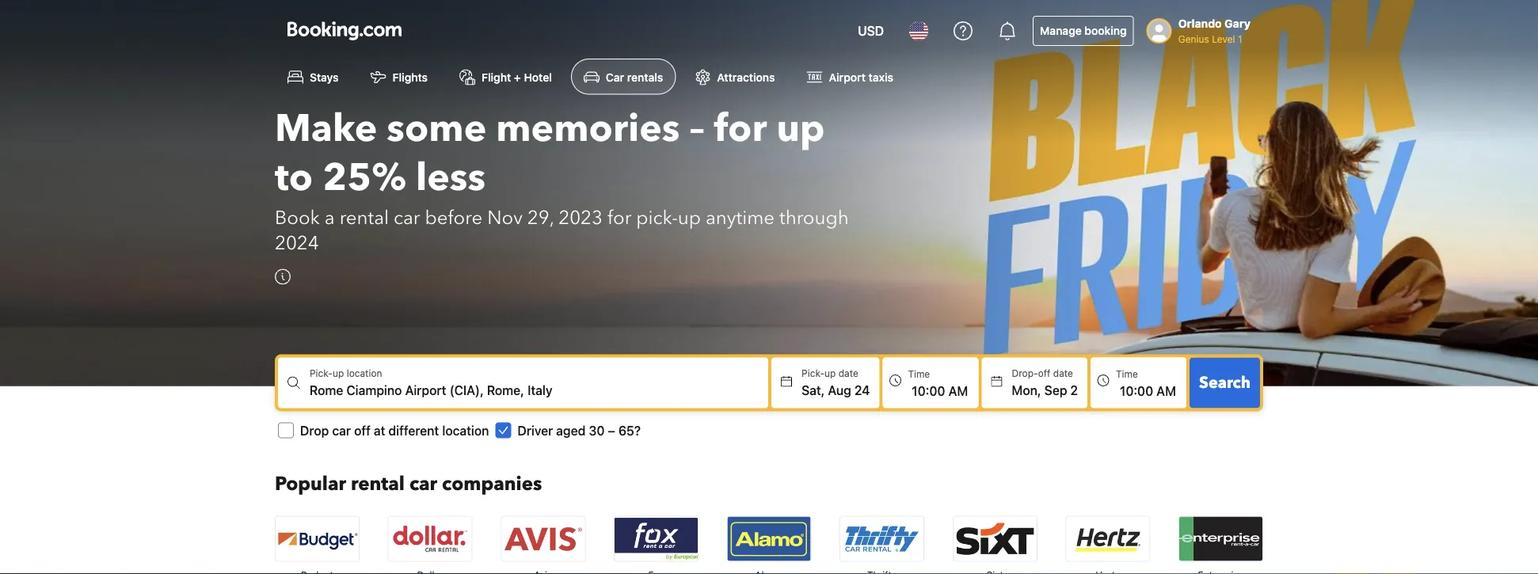 Task type: locate. For each thing, give the bounding box(es) containing it.
1 vertical spatial for
[[608, 205, 632, 231]]

alamo logo image
[[728, 517, 811, 561]]

0 vertical spatial –
[[689, 102, 705, 154]]

2 date from the left
[[1053, 368, 1073, 379]]

0 horizontal spatial location
[[347, 368, 382, 379]]

gary
[[1225, 17, 1251, 30]]

0 horizontal spatial for
[[608, 205, 632, 231]]

flight + hotel link
[[447, 59, 565, 94]]

stays link
[[275, 59, 351, 94]]

popular
[[275, 471, 346, 497]]

book
[[275, 205, 320, 231]]

24
[[855, 382, 870, 397]]

mon,
[[1012, 382, 1041, 397]]

2 pick- from the left
[[802, 368, 825, 379]]

25%
[[323, 152, 406, 203]]

pick-up location
[[310, 368, 382, 379]]

1 horizontal spatial location
[[442, 423, 489, 438]]

1 horizontal spatial pick-
[[802, 368, 825, 379]]

1 date from the left
[[839, 368, 859, 379]]

0 horizontal spatial pick-
[[310, 368, 333, 379]]

pick- for pick-up date sat, aug 24
[[802, 368, 825, 379]]

anytime
[[706, 205, 775, 231]]

car
[[606, 70, 624, 83]]

– down attractions link
[[689, 102, 705, 154]]

date inside drop-off date mon, sep 2
[[1053, 368, 1073, 379]]

genius
[[1178, 33, 1209, 44]]

rental right "a"
[[340, 205, 389, 231]]

–
[[689, 102, 705, 154], [608, 423, 615, 438]]

pick-
[[310, 368, 333, 379], [802, 368, 825, 379]]

2024
[[275, 230, 319, 256]]

aged
[[556, 423, 586, 438]]

flights link
[[358, 59, 440, 94]]

at
[[374, 423, 385, 438]]

stays
[[310, 70, 339, 83]]

level
[[1212, 33, 1235, 44]]

off up sep on the bottom right
[[1038, 368, 1051, 379]]

0 horizontal spatial –
[[608, 423, 615, 438]]

1 horizontal spatial –
[[689, 102, 705, 154]]

some
[[387, 102, 487, 154]]

rental down at
[[351, 471, 405, 497]]

for
[[714, 102, 767, 154], [608, 205, 632, 231]]

for left the pick-
[[608, 205, 632, 231]]

dollar logo image
[[389, 517, 472, 561]]

1 vertical spatial car
[[332, 423, 351, 438]]

1
[[1238, 33, 1243, 44]]

0 vertical spatial for
[[714, 102, 767, 154]]

up
[[777, 102, 825, 154], [678, 205, 701, 231], [333, 368, 344, 379], [825, 368, 836, 379]]

2023
[[559, 205, 603, 231]]

date for sep
[[1053, 368, 1073, 379]]

– inside make some memories – for up to 25% less book a rental car before nov 29, 2023 for pick-up anytime through 2024
[[689, 102, 705, 154]]

1 horizontal spatial date
[[1053, 368, 1073, 379]]

car rentals link
[[571, 59, 676, 94]]

2
[[1071, 382, 1078, 397]]

usd
[[858, 23, 884, 38]]

up inside pick-up date sat, aug 24
[[825, 368, 836, 379]]

companies
[[442, 471, 542, 497]]

off inside drop-off date mon, sep 2
[[1038, 368, 1051, 379]]

rental
[[340, 205, 389, 231], [351, 471, 405, 497]]

for down attractions at the top of the page
[[714, 102, 767, 154]]

1 vertical spatial –
[[608, 423, 615, 438]]

– for for
[[689, 102, 705, 154]]

car down different on the left bottom of the page
[[409, 471, 437, 497]]

car left before
[[394, 205, 420, 231]]

flights
[[393, 70, 428, 83]]

pick- inside pick-up date sat, aug 24
[[802, 368, 825, 379]]

see terms and conditions for more information image
[[275, 269, 291, 285], [275, 269, 291, 285]]

1 pick- from the left
[[310, 368, 333, 379]]

date up aug
[[839, 368, 859, 379]]

0 vertical spatial rental
[[340, 205, 389, 231]]

rental inside make some memories – for up to 25% less book a rental car before nov 29, 2023 for pick-up anytime through 2024
[[340, 205, 389, 231]]

driver aged 30 – 65?
[[518, 423, 641, 438]]

– for 65?
[[608, 423, 615, 438]]

flight + hotel
[[482, 70, 552, 83]]

location right different on the left bottom of the page
[[442, 423, 489, 438]]

search
[[1199, 372, 1251, 394]]

pick- up sat,
[[802, 368, 825, 379]]

pick-up date sat, aug 24
[[802, 368, 870, 397]]

off
[[1038, 368, 1051, 379], [354, 423, 371, 438]]

off left at
[[354, 423, 371, 438]]

car right drop at the bottom of the page
[[332, 423, 351, 438]]

car
[[394, 205, 420, 231], [332, 423, 351, 438], [409, 471, 437, 497]]

drop-off date mon, sep 2
[[1012, 368, 1078, 397]]

0 vertical spatial off
[[1038, 368, 1051, 379]]

date inside pick-up date sat, aug 24
[[839, 368, 859, 379]]

1 horizontal spatial off
[[1038, 368, 1051, 379]]

1 vertical spatial location
[[442, 423, 489, 438]]

date up sep on the bottom right
[[1053, 368, 1073, 379]]

driver
[[518, 423, 553, 438]]

booking.com online hotel reservations image
[[288, 21, 402, 40]]

car rentals
[[606, 70, 663, 83]]

location up at
[[347, 368, 382, 379]]

0 horizontal spatial off
[[354, 423, 371, 438]]

29,
[[527, 205, 554, 231]]

sep
[[1045, 382, 1067, 397]]

0 horizontal spatial date
[[839, 368, 859, 379]]

30
[[589, 423, 605, 438]]

location
[[347, 368, 382, 379], [442, 423, 489, 438]]

date
[[839, 368, 859, 379], [1053, 368, 1073, 379]]

manage booking link
[[1033, 16, 1134, 46]]

– right 30
[[608, 423, 615, 438]]

65?
[[619, 423, 641, 438]]

through
[[780, 205, 849, 231]]

airport taxis
[[829, 70, 893, 83]]

0 vertical spatial car
[[394, 205, 420, 231]]

enterprise logo image
[[1180, 517, 1263, 561]]

flight
[[482, 70, 511, 83]]

pick- up drop at the bottom of the page
[[310, 368, 333, 379]]

memories
[[496, 102, 680, 154]]



Task type: vqa. For each thing, say whether or not it's contained in the screenshot.
people's republic of china
no



Task type: describe. For each thing, give the bounding box(es) containing it.
hertz logo image
[[1067, 517, 1150, 561]]

0 vertical spatial location
[[347, 368, 382, 379]]

before
[[425, 205, 483, 231]]

less
[[416, 152, 486, 203]]

taxis
[[869, 70, 893, 83]]

orlando
[[1178, 17, 1222, 30]]

1 horizontal spatial for
[[714, 102, 767, 154]]

fox logo image
[[615, 517, 698, 561]]

thrifty logo image
[[841, 517, 924, 561]]

different
[[389, 423, 439, 438]]

manage
[[1040, 24, 1082, 37]]

popular rental car companies
[[275, 471, 542, 497]]

usd button
[[848, 12, 894, 50]]

drop
[[300, 423, 329, 438]]

car inside make some memories – for up to 25% less book a rental car before nov 29, 2023 for pick-up anytime through 2024
[[394, 205, 420, 231]]

sat,
[[802, 382, 825, 397]]

sixt logo image
[[954, 517, 1037, 561]]

airport taxis link
[[794, 59, 906, 94]]

drop-
[[1012, 368, 1038, 379]]

airport
[[829, 70, 866, 83]]

make some memories – for up to 25% less book a rental car before nov 29, 2023 for pick-up anytime through 2024
[[275, 102, 849, 256]]

rentals
[[627, 70, 663, 83]]

nov
[[487, 205, 523, 231]]

orlando gary genius level 1
[[1178, 17, 1251, 44]]

avis logo image
[[502, 517, 585, 561]]

pick-
[[636, 205, 678, 231]]

attractions link
[[682, 59, 788, 94]]

to
[[275, 152, 313, 203]]

a
[[325, 205, 335, 231]]

budget logo image
[[276, 517, 359, 561]]

make
[[275, 102, 377, 154]]

booking
[[1085, 24, 1127, 37]]

2 vertical spatial car
[[409, 471, 437, 497]]

1 vertical spatial off
[[354, 423, 371, 438]]

attractions
[[717, 70, 775, 83]]

aug
[[828, 382, 851, 397]]

+
[[514, 70, 521, 83]]

pick- for pick-up location
[[310, 368, 333, 379]]

search button
[[1190, 357, 1260, 408]]

manage booking
[[1040, 24, 1127, 37]]

1 vertical spatial rental
[[351, 471, 405, 497]]

Pick-up location field
[[310, 380, 768, 399]]

drop car off at different location
[[300, 423, 489, 438]]

date for aug
[[839, 368, 859, 379]]

hotel
[[524, 70, 552, 83]]



